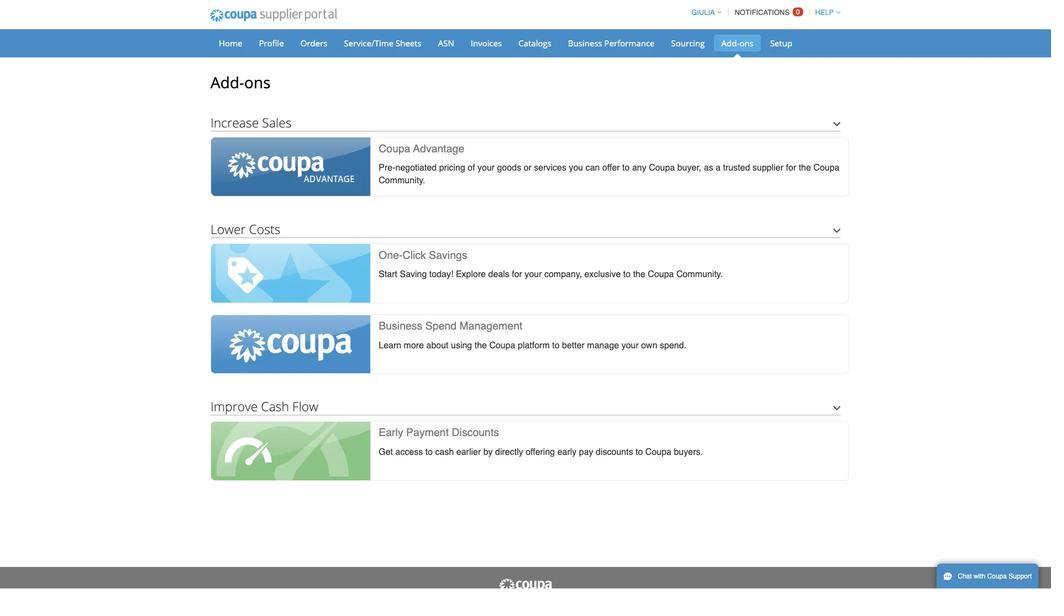 Task type: locate. For each thing, give the bounding box(es) containing it.
0 vertical spatial your
[[478, 163, 495, 173]]

your left company,
[[525, 269, 542, 280]]

better
[[562, 340, 585, 350]]

today!
[[430, 269, 454, 280]]

invoices
[[471, 37, 502, 49]]

for right deals
[[512, 269, 522, 280]]

2 vertical spatial the
[[475, 340, 487, 350]]

giulia
[[692, 8, 715, 17]]

cash
[[435, 447, 454, 457]]

performance
[[605, 37, 655, 49]]

0 vertical spatial for
[[786, 163, 797, 173]]

exclusive
[[585, 269, 621, 280]]

0 horizontal spatial ons
[[244, 72, 271, 93]]

ons down notifications
[[740, 37, 754, 49]]

early payment discounts
[[379, 427, 499, 439]]

your
[[478, 163, 495, 173], [525, 269, 542, 280], [622, 340, 639, 350]]

add-
[[722, 37, 740, 49], [211, 72, 244, 93]]

business for business performance
[[568, 37, 603, 49]]

improve
[[211, 398, 258, 416]]

add-ons link
[[715, 35, 761, 51]]

pricing
[[439, 163, 465, 173]]

business left "performance"
[[568, 37, 603, 49]]

buyer,
[[678, 163, 702, 173]]

pre-
[[379, 163, 396, 173]]

1 horizontal spatial for
[[786, 163, 797, 173]]

1 vertical spatial add-ons
[[211, 72, 271, 93]]

buyers.
[[674, 447, 703, 457]]

offering
[[526, 447, 555, 457]]

to right discounts
[[636, 447, 643, 457]]

directly
[[495, 447, 523, 457]]

the right supplier
[[799, 163, 812, 173]]

ons
[[740, 37, 754, 49], [244, 72, 271, 93]]

early
[[558, 447, 577, 457]]

the
[[799, 163, 812, 173], [633, 269, 646, 280], [475, 340, 487, 350]]

to left cash
[[426, 447, 433, 457]]

0 vertical spatial business
[[568, 37, 603, 49]]

to left better
[[552, 340, 560, 350]]

help
[[816, 8, 834, 17]]

trusted
[[723, 163, 751, 173]]

2 horizontal spatial your
[[622, 340, 639, 350]]

add- down giulia link
[[722, 37, 740, 49]]

coupa supplier portal image
[[202, 2, 345, 29], [498, 579, 553, 590]]

0 horizontal spatial your
[[478, 163, 495, 173]]

goods
[[497, 163, 522, 173]]

the right using
[[475, 340, 487, 350]]

1 vertical spatial your
[[525, 269, 542, 280]]

0 vertical spatial community.
[[379, 175, 425, 185]]

0 horizontal spatial community.
[[379, 175, 425, 185]]

0 vertical spatial coupa supplier portal image
[[202, 2, 345, 29]]

0 vertical spatial add-
[[722, 37, 740, 49]]

1 horizontal spatial ons
[[740, 37, 754, 49]]

for inside pre-negotiated pricing of your goods or services you can offer to any coupa buyer, as a trusted supplier for the coupa community.
[[786, 163, 797, 173]]

0 horizontal spatial business
[[379, 320, 423, 333]]

costs
[[249, 221, 281, 238]]

a
[[716, 163, 721, 173]]

navigation
[[687, 2, 841, 23]]

ons up increase sales
[[244, 72, 271, 93]]

2 horizontal spatial the
[[799, 163, 812, 173]]

spend
[[426, 320, 457, 333]]

1 vertical spatial for
[[512, 269, 522, 280]]

notifications
[[735, 8, 790, 17]]

the inside pre-negotiated pricing of your goods or services you can offer to any coupa buyer, as a trusted supplier for the coupa community.
[[799, 163, 812, 173]]

improve cash flow
[[211, 398, 318, 416]]

add- down home link on the left top
[[211, 72, 244, 93]]

pre-negotiated pricing of your goods or services you can offer to any coupa buyer, as a trusted supplier for the coupa community.
[[379, 163, 840, 185]]

you
[[569, 163, 583, 173]]

platform
[[518, 340, 550, 350]]

your left own
[[622, 340, 639, 350]]

explore
[[456, 269, 486, 280]]

1 horizontal spatial coupa supplier portal image
[[498, 579, 553, 590]]

company,
[[545, 269, 582, 280]]

asn link
[[431, 35, 462, 51]]

about
[[427, 340, 449, 350]]

profile
[[259, 37, 284, 49]]

discounts
[[596, 447, 633, 457]]

0 horizontal spatial for
[[512, 269, 522, 280]]

1 horizontal spatial add-ons
[[722, 37, 754, 49]]

learn
[[379, 340, 402, 350]]

1 vertical spatial add-
[[211, 72, 244, 93]]

1 vertical spatial business
[[379, 320, 423, 333]]

using
[[451, 340, 472, 350]]

deals
[[489, 269, 510, 280]]

chat with coupa support
[[958, 573, 1033, 581]]

service/time sheets link
[[337, 35, 429, 51]]

to right the "exclusive"
[[624, 269, 631, 280]]

for right supplier
[[786, 163, 797, 173]]

1 vertical spatial the
[[633, 269, 646, 280]]

lower
[[211, 221, 246, 238]]

offer
[[603, 163, 620, 173]]

coupa advantage
[[379, 142, 465, 155]]

your right of
[[478, 163, 495, 173]]

0 horizontal spatial add-ons
[[211, 72, 271, 93]]

of
[[468, 163, 475, 173]]

business spend management
[[379, 320, 523, 333]]

business
[[568, 37, 603, 49], [379, 320, 423, 333]]

navigation containing notifications 0
[[687, 2, 841, 23]]

0 vertical spatial the
[[799, 163, 812, 173]]

to left the any
[[623, 163, 630, 173]]

0 horizontal spatial coupa supplier portal image
[[202, 2, 345, 29]]

1 vertical spatial community.
[[677, 269, 723, 280]]

catalogs link
[[512, 35, 559, 51]]

support
[[1009, 573, 1033, 581]]

add-ons down notifications
[[722, 37, 754, 49]]

to
[[623, 163, 630, 173], [624, 269, 631, 280], [552, 340, 560, 350], [426, 447, 433, 457], [636, 447, 643, 457]]

add-ons
[[722, 37, 754, 49], [211, 72, 271, 93]]

community.
[[379, 175, 425, 185], [677, 269, 723, 280]]

start saving today! explore deals for your company, exclusive to the coupa community.
[[379, 269, 723, 280]]

for
[[786, 163, 797, 173], [512, 269, 522, 280]]

or
[[524, 163, 532, 173]]

business up learn at left
[[379, 320, 423, 333]]

1 horizontal spatial business
[[568, 37, 603, 49]]

the right the "exclusive"
[[633, 269, 646, 280]]

add-ons down home link on the left top
[[211, 72, 271, 93]]

sourcing
[[672, 37, 705, 49]]

chat with coupa support button
[[937, 565, 1039, 590]]



Task type: vqa. For each thing, say whether or not it's contained in the screenshot.
Business to the right
yes



Task type: describe. For each thing, give the bounding box(es) containing it.
more
[[404, 340, 424, 350]]

community. inside pre-negotiated pricing of your goods or services you can offer to any coupa buyer, as a trusted supplier for the coupa community.
[[379, 175, 425, 185]]

0 vertical spatial add-ons
[[722, 37, 754, 49]]

increase
[[211, 114, 259, 131]]

0 vertical spatial ons
[[740, 37, 754, 49]]

increase sales
[[211, 114, 292, 131]]

advantage
[[413, 142, 465, 155]]

1 horizontal spatial your
[[525, 269, 542, 280]]

1 vertical spatial coupa supplier portal image
[[498, 579, 553, 590]]

0 horizontal spatial add-
[[211, 72, 244, 93]]

early
[[379, 427, 403, 439]]

one-click savings
[[379, 249, 468, 262]]

learn more about using the coupa platform to better manage your own spend.
[[379, 340, 687, 350]]

click
[[403, 249, 426, 262]]

coupa inside chat with coupa support button
[[988, 573, 1007, 581]]

2 vertical spatial your
[[622, 340, 639, 350]]

sales
[[262, 114, 292, 131]]

0
[[796, 8, 800, 16]]

savings
[[429, 249, 468, 262]]

to inside pre-negotiated pricing of your goods or services you can offer to any coupa buyer, as a trusted supplier for the coupa community.
[[623, 163, 630, 173]]

business performance
[[568, 37, 655, 49]]

notifications 0
[[735, 8, 800, 17]]

help link
[[811, 8, 841, 17]]

access
[[396, 447, 423, 457]]

orders
[[301, 37, 328, 49]]

start
[[379, 269, 398, 280]]

negotiated
[[396, 163, 437, 173]]

catalogs
[[519, 37, 552, 49]]

cash
[[261, 398, 289, 416]]

services
[[534, 163, 567, 173]]

get access to cash earlier by directly offering early pay discounts to coupa buyers.
[[379, 447, 703, 457]]

manage
[[587, 340, 619, 350]]

home link
[[212, 35, 250, 51]]

earlier
[[457, 447, 481, 457]]

orders link
[[293, 35, 335, 51]]

own
[[642, 340, 658, 350]]

any
[[632, 163, 647, 173]]

business for business spend management
[[379, 320, 423, 333]]

giulia link
[[687, 8, 722, 17]]

setup link
[[763, 35, 800, 51]]

service/time sheets
[[344, 37, 422, 49]]

1 horizontal spatial add-
[[722, 37, 740, 49]]

your inside pre-negotiated pricing of your goods or services you can offer to any coupa buyer, as a trusted supplier for the coupa community.
[[478, 163, 495, 173]]

setup
[[771, 37, 793, 49]]

by
[[484, 447, 493, 457]]

sourcing link
[[664, 35, 712, 51]]

1 vertical spatial ons
[[244, 72, 271, 93]]

get
[[379, 447, 393, 457]]

spend.
[[660, 340, 687, 350]]

chat
[[958, 573, 972, 581]]

can
[[586, 163, 600, 173]]

0 horizontal spatial the
[[475, 340, 487, 350]]

sheets
[[396, 37, 422, 49]]

1 horizontal spatial the
[[633, 269, 646, 280]]

one-
[[379, 249, 403, 262]]

as
[[704, 163, 714, 173]]

asn
[[438, 37, 454, 49]]

discounts
[[452, 427, 499, 439]]

business performance link
[[561, 35, 662, 51]]

pay
[[579, 447, 594, 457]]

with
[[974, 573, 986, 581]]

invoices link
[[464, 35, 509, 51]]

profile link
[[252, 35, 291, 51]]

1 horizontal spatial community.
[[677, 269, 723, 280]]

service/time
[[344, 37, 394, 49]]

management
[[460, 320, 523, 333]]

saving
[[400, 269, 427, 280]]

supplier
[[753, 163, 784, 173]]

flow
[[293, 398, 318, 416]]

payment
[[406, 427, 449, 439]]

lower costs
[[211, 221, 281, 238]]

home
[[219, 37, 242, 49]]



